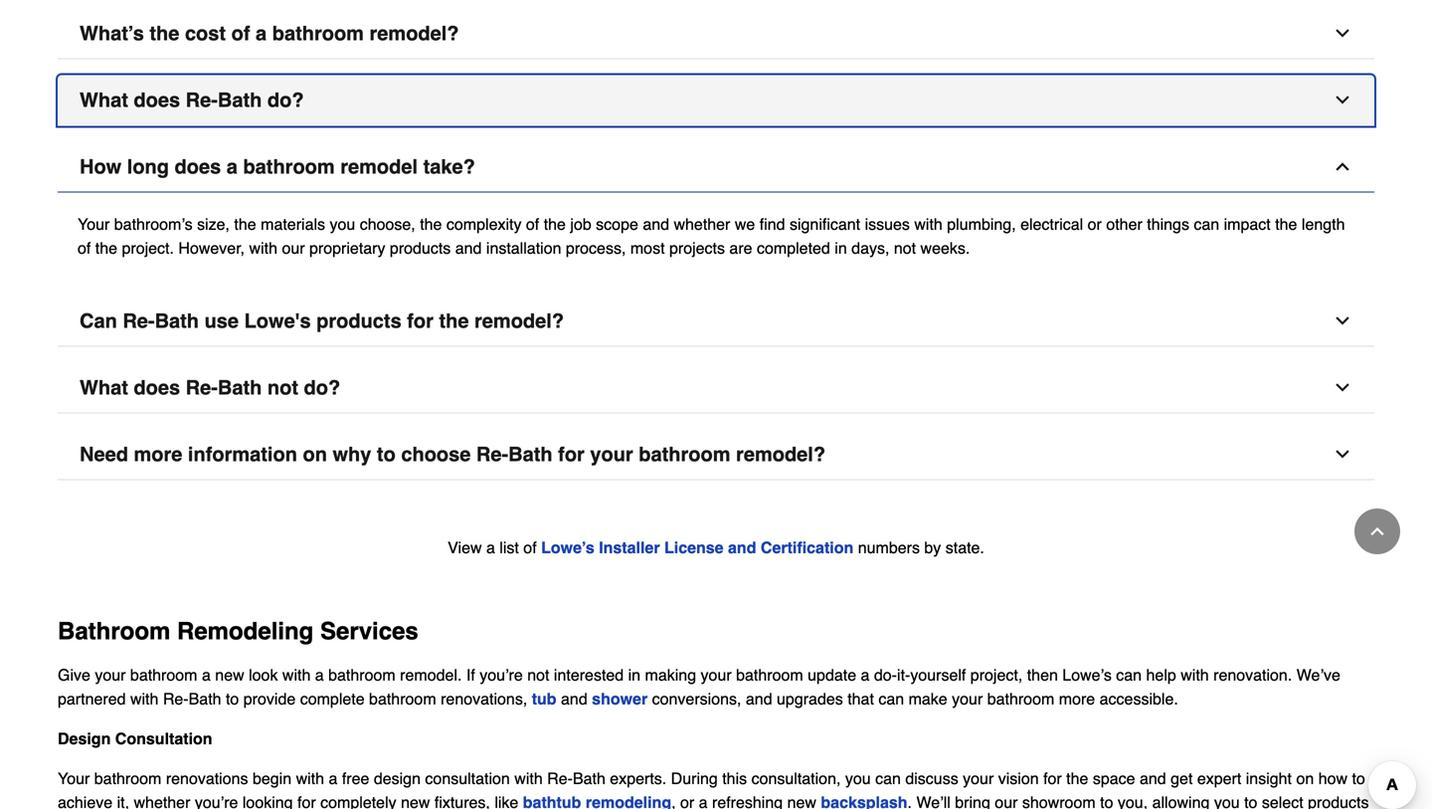 Task type: vqa. For each thing, say whether or not it's contained in the screenshot.
remodeling
yes



Task type: locate. For each thing, give the bounding box(es) containing it.
with right help
[[1181, 666, 1210, 684]]

not up tub
[[528, 666, 550, 684]]

insight
[[1247, 769, 1293, 788]]

new
[[215, 666, 244, 684], [401, 793, 430, 809]]

1 vertical spatial you're
[[195, 793, 238, 809]]

1 chevron down image from the top
[[1333, 24, 1353, 43]]

0 vertical spatial your
[[78, 215, 110, 234]]

do? up how long does a bathroom remodel take?
[[268, 89, 304, 112]]

0 vertical spatial new
[[215, 666, 244, 684]]

2 horizontal spatial remodel?
[[736, 443, 826, 466]]

numbers
[[858, 539, 920, 557]]

0 vertical spatial you
[[330, 215, 356, 234]]

0 vertical spatial remodel?
[[370, 22, 459, 45]]

interested
[[554, 666, 624, 684]]

bath right choose
[[509, 443, 553, 466]]

give
[[58, 666, 90, 684]]

re- left experts.
[[547, 769, 573, 788]]

1 vertical spatial you
[[846, 769, 871, 788]]

1 what from the top
[[80, 89, 128, 112]]

you're down renovations at the left bottom
[[195, 793, 238, 809]]

does inside "button"
[[134, 89, 180, 112]]

can inside your bathroom renovations begin with a free design consultation with re-bath experts. during this consultation, you can discuss your vision for the space and get expert insight on how to achieve it, whether you're looking for completely new fixtures, like
[[876, 769, 901, 788]]

0 vertical spatial chevron down image
[[1333, 24, 1353, 43]]

3 chevron down image from the top
[[1333, 378, 1353, 398]]

complete
[[300, 690, 365, 708]]

we
[[735, 215, 756, 234]]

1 vertical spatial more
[[1060, 690, 1096, 708]]

weeks.
[[921, 239, 971, 257]]

0 vertical spatial does
[[134, 89, 180, 112]]

bath left experts.
[[573, 769, 606, 788]]

scope
[[596, 215, 639, 234]]

to
[[377, 443, 396, 466], [226, 690, 239, 708], [1353, 769, 1366, 788]]

can
[[1194, 215, 1220, 234], [1117, 666, 1142, 684], [879, 690, 905, 708], [876, 769, 901, 788]]

your inside your bathroom renovations begin with a free design consultation with re-bath experts. during this consultation, you can discuss your vision for the space and get expert insight on how to achieve it, whether you're looking for completely new fixtures, like
[[58, 769, 90, 788]]

1 horizontal spatial on
[[1297, 769, 1315, 788]]

bath down what's the cost of a bathroom remodel?
[[218, 89, 262, 112]]

chevron down image for what does re-bath do?
[[1333, 90, 1353, 110]]

new left look
[[215, 666, 244, 684]]

1 horizontal spatial lowe's
[[1063, 666, 1112, 684]]

accessible.
[[1100, 690, 1179, 708]]

your
[[78, 215, 110, 234], [58, 769, 90, 788]]

bath up consultation
[[189, 690, 221, 708]]

upgrades
[[777, 690, 844, 708]]

1 horizontal spatial remodel?
[[475, 310, 564, 333]]

does inside button
[[134, 376, 180, 399]]

and left get
[[1140, 769, 1167, 788]]

new down design
[[401, 793, 430, 809]]

design consultation
[[58, 730, 213, 748]]

bathroom inside button
[[272, 22, 364, 45]]

whether
[[674, 215, 731, 234], [134, 793, 190, 809]]

with
[[915, 215, 943, 234], [249, 239, 278, 257], [282, 666, 311, 684], [1181, 666, 1210, 684], [130, 690, 159, 708], [296, 769, 324, 788], [515, 769, 543, 788]]

can up the accessible.
[[1117, 666, 1142, 684]]

you right consultation,
[[846, 769, 871, 788]]

products down proprietary
[[317, 310, 402, 333]]

whether up projects
[[674, 215, 731, 234]]

1 horizontal spatial whether
[[674, 215, 731, 234]]

re- right choose
[[477, 443, 509, 466]]

for inside button
[[558, 443, 585, 466]]

more left the accessible.
[[1060, 690, 1096, 708]]

the inside your bathroom renovations begin with a free design consultation with re-bath experts. during this consultation, you can discuss your vision for the space and get expert insight on how to achieve it, whether you're looking for completely new fixtures, like
[[1067, 769, 1089, 788]]

in inside give your bathroom a new look with a bathroom remodel. if you're not interested in making your bathroom update a do-it-yourself project, then lowe's can help with renovation. we've partnered with re-bath to provide complete bathroom renovations,
[[629, 666, 641, 684]]

do? inside button
[[304, 376, 341, 399]]

to inside give your bathroom a new look with a bathroom remodel. if you're not interested in making your bathroom update a do-it-yourself project, then lowe's can help with renovation. we've partnered with re-bath to provide complete bathroom renovations,
[[226, 690, 239, 708]]

renovations,
[[441, 690, 528, 708]]

lowe's
[[541, 539, 595, 557], [1063, 666, 1112, 684]]

take?
[[423, 155, 475, 178]]

more inside button
[[134, 443, 182, 466]]

vision
[[999, 769, 1039, 788]]

not inside give your bathroom a new look with a bathroom remodel. if you're not interested in making your bathroom update a do-it-yourself project, then lowe's can help with renovation. we've partnered with re-bath to provide complete bathroom renovations,
[[528, 666, 550, 684]]

services
[[320, 618, 419, 645]]

consultation
[[115, 730, 213, 748]]

license
[[665, 539, 724, 557]]

chevron down image inside what's the cost of a bathroom remodel? button
[[1333, 24, 1353, 43]]

on left 'how'
[[1297, 769, 1315, 788]]

view a list of lowe's installer license and certification numbers by state.
[[448, 539, 985, 557]]

0 vertical spatial you're
[[480, 666, 523, 684]]

your inside button
[[590, 443, 634, 466]]

0 horizontal spatial lowe's
[[541, 539, 595, 557]]

1 vertical spatial to
[[226, 690, 239, 708]]

and left upgrades
[[746, 690, 773, 708]]

to left provide
[[226, 690, 239, 708]]

with right begin
[[296, 769, 324, 788]]

need
[[80, 443, 128, 466]]

the
[[150, 22, 179, 45], [234, 215, 256, 234], [420, 215, 442, 234], [544, 215, 566, 234], [1276, 215, 1298, 234], [95, 239, 117, 257], [439, 310, 469, 333], [1067, 769, 1089, 788]]

long
[[127, 155, 169, 178]]

chevron up image
[[1333, 157, 1353, 177], [1368, 521, 1388, 541]]

to right the why
[[377, 443, 396, 466]]

remodel.
[[400, 666, 462, 684]]

1 horizontal spatial in
[[835, 239, 848, 257]]

chevron down image
[[1333, 24, 1353, 43], [1333, 311, 1353, 331], [1333, 378, 1353, 398]]

1 vertical spatial chevron up image
[[1368, 521, 1388, 541]]

re- down use
[[186, 376, 218, 399]]

what up how
[[80, 89, 128, 112]]

a up complete
[[315, 666, 324, 684]]

0 horizontal spatial on
[[303, 443, 327, 466]]

0 horizontal spatial not
[[268, 376, 299, 399]]

making
[[645, 666, 697, 684]]

chevron up image inside the how long does a bathroom remodel take? button
[[1333, 157, 1353, 177]]

in down significant
[[835, 239, 848, 257]]

during
[[671, 769, 718, 788]]

2 vertical spatial to
[[1353, 769, 1366, 788]]

what
[[80, 89, 128, 112], [80, 376, 128, 399]]

whether inside your bathroom renovations begin with a free design consultation with re-bath experts. during this consultation, you can discuss your vision for the space and get expert insight on how to achieve it, whether you're looking for completely new fixtures, like
[[134, 793, 190, 809]]

your up the "installer"
[[590, 443, 634, 466]]

in
[[835, 239, 848, 257], [629, 666, 641, 684]]

re- up consultation
[[163, 690, 189, 708]]

1 horizontal spatial not
[[528, 666, 550, 684]]

0 vertical spatial chevron up image
[[1333, 157, 1353, 177]]

what does re-bath do? button
[[58, 75, 1375, 126]]

of right list
[[524, 539, 537, 557]]

0 vertical spatial chevron down image
[[1333, 90, 1353, 110]]

state.
[[946, 539, 985, 557]]

0 vertical spatial not
[[894, 239, 917, 257]]

free
[[342, 769, 370, 788]]

fixtures,
[[435, 793, 490, 809]]

1 horizontal spatial to
[[377, 443, 396, 466]]

with right look
[[282, 666, 311, 684]]

1 vertical spatial chevron down image
[[1333, 444, 1353, 464]]

more
[[134, 443, 182, 466], [1060, 690, 1096, 708]]

0 horizontal spatial chevron up image
[[1333, 157, 1353, 177]]

1 horizontal spatial new
[[401, 793, 430, 809]]

what does re-bath not do? button
[[58, 363, 1375, 414]]

why
[[333, 443, 372, 466]]

do-
[[875, 666, 898, 684]]

what inside "button"
[[80, 89, 128, 112]]

your up conversions,
[[701, 666, 732, 684]]

most
[[631, 239, 665, 257]]

0 horizontal spatial you
[[330, 215, 356, 234]]

1 vertical spatial in
[[629, 666, 641, 684]]

2 what from the top
[[80, 376, 128, 399]]

0 horizontal spatial new
[[215, 666, 244, 684]]

re- inside 'what does re-bath do?' "button"
[[186, 89, 218, 112]]

what up need
[[80, 376, 128, 399]]

lowe's right then
[[1063, 666, 1112, 684]]

of up installation
[[526, 215, 540, 234]]

you up proprietary
[[330, 215, 356, 234]]

find
[[760, 215, 786, 234]]

1 vertical spatial does
[[175, 155, 221, 178]]

your bathroom renovations begin with a free design consultation with re-bath experts. during this consultation, you can discuss your vision for the space and get expert insight on how to achieve it, whether you're looking for completely new fixtures, like
[[58, 769, 1366, 809]]

0 vertical spatial lowe's
[[541, 539, 595, 557]]

can down do-
[[879, 690, 905, 708]]

0 horizontal spatial to
[[226, 690, 239, 708]]

0 horizontal spatial in
[[629, 666, 641, 684]]

for
[[407, 310, 434, 333], [558, 443, 585, 466], [1044, 769, 1062, 788], [298, 793, 316, 809]]

a down bathroom remodeling services
[[202, 666, 211, 684]]

electrical
[[1021, 215, 1084, 234]]

1 vertical spatial not
[[268, 376, 299, 399]]

more right need
[[134, 443, 182, 466]]

your up partnered
[[95, 666, 126, 684]]

chevron up image inside scroll to top element
[[1368, 521, 1388, 541]]

does for do?
[[134, 89, 180, 112]]

2 horizontal spatial not
[[894, 239, 917, 257]]

2 vertical spatial not
[[528, 666, 550, 684]]

on left the why
[[303, 443, 327, 466]]

on inside button
[[303, 443, 327, 466]]

0 vertical spatial what
[[80, 89, 128, 112]]

2 chevron down image from the top
[[1333, 311, 1353, 331]]

begin
[[253, 769, 292, 788]]

a inside the how long does a bathroom remodel take? button
[[227, 155, 238, 178]]

do? down 'can re-bath use lowe's products for the remodel?'
[[304, 376, 341, 399]]

in up shower
[[629, 666, 641, 684]]

you inside your bathroom renovations begin with a free design consultation with re-bath experts. during this consultation, you can discuss your vision for the space and get expert insight on how to achieve it, whether you're looking for completely new fixtures, like
[[846, 769, 871, 788]]

of
[[231, 22, 250, 45], [526, 215, 540, 234], [78, 239, 91, 257], [524, 539, 537, 557]]

0 vertical spatial on
[[303, 443, 327, 466]]

you
[[330, 215, 356, 234], [846, 769, 871, 788]]

can right things
[[1194, 215, 1220, 234]]

lowe's right list
[[541, 539, 595, 557]]

chevron down image
[[1333, 90, 1353, 110], [1333, 444, 1353, 464]]

1 vertical spatial do?
[[304, 376, 341, 399]]

chevron down image for for
[[1333, 311, 1353, 331]]

0 horizontal spatial you're
[[195, 793, 238, 809]]

tub and shower conversions, and upgrades that can make your bathroom more accessible.
[[532, 690, 1179, 708]]

1 horizontal spatial you
[[846, 769, 871, 788]]

0 vertical spatial more
[[134, 443, 182, 466]]

and right license
[[728, 539, 757, 557]]

looking
[[243, 793, 293, 809]]

0 vertical spatial in
[[835, 239, 848, 257]]

re- right "can"
[[123, 310, 155, 333]]

your inside your bathroom's size, the materials you choose, the complexity of the job scope and whether we find significant issues with plumbing, electrical or other things can impact the length of the project. however, with our proprietary products and installation process, most projects are completed in days, not weeks.
[[78, 215, 110, 234]]

can inside give your bathroom a new look with a bathroom remodel. if you're not interested in making your bathroom update a do-it-yourself project, then lowe's can help with renovation. we've partnered with re-bath to provide complete bathroom renovations,
[[1117, 666, 1142, 684]]

2 chevron down image from the top
[[1333, 444, 1353, 464]]

this
[[723, 769, 747, 788]]

provide
[[244, 690, 296, 708]]

not inside your bathroom's size, the materials you choose, the complexity of the job scope and whether we find significant issues with plumbing, electrical or other things can impact the length of the project. however, with our proprietary products and installation process, most projects are completed in days, not weeks.
[[894, 239, 917, 257]]

chevron down image inside need more information on why to choose re-bath for your bathroom remodel? button
[[1333, 444, 1353, 464]]

chevron down image inside 'what does re-bath do?' "button"
[[1333, 90, 1353, 110]]

does for not
[[134, 376, 180, 399]]

lowe's inside give your bathroom a new look with a bathroom remodel. if you're not interested in making your bathroom update a do-it-yourself project, then lowe's can help with renovation. we've partnered with re-bath to provide complete bathroom renovations,
[[1063, 666, 1112, 684]]

a left free
[[329, 769, 338, 788]]

0 vertical spatial to
[[377, 443, 396, 466]]

you inside your bathroom's size, the materials you choose, the complexity of the job scope and whether we find significant issues with plumbing, electrical or other things can impact the length of the project. however, with our proprietary products and installation process, most projects are completed in days, not weeks.
[[330, 215, 356, 234]]

can inside your bathroom's size, the materials you choose, the complexity of the job scope and whether we find significant issues with plumbing, electrical or other things can impact the length of the project. however, with our proprietary products and installation process, most projects are completed in days, not weeks.
[[1194, 215, 1220, 234]]

your up "achieve"
[[58, 769, 90, 788]]

use
[[205, 310, 239, 333]]

chevron down image for need more information on why to choose re-bath for your bathroom remodel?
[[1333, 444, 1353, 464]]

job
[[571, 215, 592, 234]]

0 horizontal spatial whether
[[134, 793, 190, 809]]

not
[[894, 239, 917, 257], [268, 376, 299, 399], [528, 666, 550, 684]]

re- inside need more information on why to choose re-bath for your bathroom remodel? button
[[477, 443, 509, 466]]

0 vertical spatial products
[[390, 239, 451, 257]]

products inside button
[[317, 310, 402, 333]]

1 vertical spatial whether
[[134, 793, 190, 809]]

2 horizontal spatial to
[[1353, 769, 1366, 788]]

re- down cost
[[186, 89, 218, 112]]

2 vertical spatial remodel?
[[736, 443, 826, 466]]

1 horizontal spatial chevron up image
[[1368, 521, 1388, 541]]

you're
[[480, 666, 523, 684], [195, 793, 238, 809]]

bath up information
[[218, 376, 262, 399]]

can left discuss
[[876, 769, 901, 788]]

chevron down image inside what does re-bath not do? button
[[1333, 378, 1353, 398]]

and down interested
[[561, 690, 588, 708]]

are
[[730, 239, 753, 257]]

chevron down image inside can re-bath use lowe's products for the remodel? button
[[1333, 311, 1353, 331]]

1 chevron down image from the top
[[1333, 90, 1353, 110]]

1 horizontal spatial you're
[[480, 666, 523, 684]]

and
[[643, 215, 670, 234], [455, 239, 482, 257], [728, 539, 757, 557], [561, 690, 588, 708], [746, 690, 773, 708], [1140, 769, 1167, 788]]

your for your bathroom renovations begin with a free design consultation with re-bath experts. during this consultation, you can discuss your vision for the space and get expert insight on how to achieve it, whether you're looking for completely new fixtures, like
[[58, 769, 90, 788]]

what's the cost of a bathroom remodel? button
[[58, 9, 1375, 59]]

your down how
[[78, 215, 110, 234]]

conversions,
[[652, 690, 742, 708]]

can re-bath use lowe's products for the remodel?
[[80, 310, 564, 333]]

0 horizontal spatial more
[[134, 443, 182, 466]]

0 vertical spatial whether
[[674, 215, 731, 234]]

0 vertical spatial do?
[[268, 89, 304, 112]]

re- inside can re-bath use lowe's products for the remodel? button
[[123, 310, 155, 333]]

1 vertical spatial new
[[401, 793, 430, 809]]

1 vertical spatial on
[[1297, 769, 1315, 788]]

your left "vision"
[[963, 769, 994, 788]]

1 horizontal spatial more
[[1060, 690, 1096, 708]]

a left list
[[487, 539, 495, 557]]

to right 'how'
[[1353, 769, 1366, 788]]

your
[[590, 443, 634, 466], [95, 666, 126, 684], [701, 666, 732, 684], [952, 690, 983, 708], [963, 769, 994, 788]]

and up the most
[[643, 215, 670, 234]]

1 vertical spatial chevron down image
[[1333, 311, 1353, 331]]

not down issues
[[894, 239, 917, 257]]

you're up renovations,
[[480, 666, 523, 684]]

1 vertical spatial lowe's
[[1063, 666, 1112, 684]]

do?
[[268, 89, 304, 112], [304, 376, 341, 399]]

new inside your bathroom renovations begin with a free design consultation with re-bath experts. during this consultation, you can discuss your vision for the space and get expert insight on how to achieve it, whether you're looking for completely new fixtures, like
[[401, 793, 430, 809]]

1 vertical spatial what
[[80, 376, 128, 399]]

a right cost
[[256, 22, 267, 45]]

1 vertical spatial your
[[58, 769, 90, 788]]

of left 'project.' at top
[[78, 239, 91, 257]]

2 vertical spatial chevron down image
[[1333, 378, 1353, 398]]

0 horizontal spatial remodel?
[[370, 22, 459, 45]]

products down choose,
[[390, 239, 451, 257]]

a inside your bathroom renovations begin with a free design consultation with re-bath experts. during this consultation, you can discuss your vision for the space and get expert insight on how to achieve it, whether you're looking for completely new fixtures, like
[[329, 769, 338, 788]]

2 vertical spatial does
[[134, 376, 180, 399]]

of right cost
[[231, 22, 250, 45]]

1 vertical spatial remodel?
[[475, 310, 564, 333]]

certification
[[761, 539, 854, 557]]

we've
[[1297, 666, 1341, 684]]

whether inside your bathroom's size, the materials you choose, the complexity of the job scope and whether we find significant issues with plumbing, electrical or other things can impact the length of the project. however, with our proprietary products and installation process, most projects are completed in days, not weeks.
[[674, 215, 731, 234]]

our
[[282, 239, 305, 257]]

remodel?
[[370, 22, 459, 45], [475, 310, 564, 333], [736, 443, 826, 466]]

and down complexity
[[455, 239, 482, 257]]

what inside button
[[80, 376, 128, 399]]

a up size,
[[227, 155, 238, 178]]

not down lowe's
[[268, 376, 299, 399]]

whether right it,
[[134, 793, 190, 809]]

not inside button
[[268, 376, 299, 399]]

1 vertical spatial products
[[317, 310, 402, 333]]

you're inside your bathroom renovations begin with a free design consultation with re-bath experts. during this consultation, you can discuss your vision for the space and get expert insight on how to achieve it, whether you're looking for completely new fixtures, like
[[195, 793, 238, 809]]



Task type: describe. For each thing, give the bounding box(es) containing it.
remodel
[[341, 155, 418, 178]]

on inside your bathroom renovations begin with a free design consultation with re-bath experts. during this consultation, you can discuss your vision for the space and get expert insight on how to achieve it, whether you're looking for completely new fixtures, like
[[1297, 769, 1315, 788]]

how long does a bathroom remodel take?
[[80, 155, 475, 178]]

lowe's installer license and certification link
[[541, 539, 854, 557]]

remodel? inside button
[[475, 310, 564, 333]]

list
[[500, 539, 519, 557]]

look
[[249, 666, 278, 684]]

cost
[[185, 22, 226, 45]]

bathroom's
[[114, 215, 193, 234]]

bath inside "button"
[[218, 89, 262, 112]]

design
[[374, 769, 421, 788]]

installation
[[486, 239, 562, 257]]

experts.
[[610, 769, 667, 788]]

remodel? inside need more information on why to choose re-bath for your bathroom remodel? button
[[736, 443, 826, 466]]

completed
[[757, 239, 831, 257]]

bath inside give your bathroom a new look with a bathroom remodel. if you're not interested in making your bathroom update a do-it-yourself project, then lowe's can help with renovation. we've partnered with re-bath to provide complete bathroom renovations,
[[189, 690, 221, 708]]

a inside what's the cost of a bathroom remodel? button
[[256, 22, 267, 45]]

it,
[[117, 793, 129, 809]]

can
[[80, 310, 117, 333]]

what does re-bath not do?
[[80, 376, 341, 399]]

new inside give your bathroom a new look with a bathroom remodel. if you're not interested in making your bathroom update a do-it-yourself project, then lowe's can help with renovation. we've partnered with re-bath to provide complete bathroom renovations,
[[215, 666, 244, 684]]

days,
[[852, 239, 890, 257]]

need more information on why to choose re-bath for your bathroom remodel?
[[80, 443, 826, 466]]

bathroom remodeling services
[[58, 618, 419, 645]]

how
[[80, 155, 122, 178]]

expert
[[1198, 769, 1242, 788]]

significant
[[790, 215, 861, 234]]

things
[[1148, 215, 1190, 234]]

to inside your bathroom renovations begin with a free design consultation with re-bath experts. during this consultation, you can discuss your vision for the space and get expert insight on how to achieve it, whether you're looking for completely new fixtures, like
[[1353, 769, 1366, 788]]

do? inside "button"
[[268, 89, 304, 112]]

give your bathroom a new look with a bathroom remodel. if you're not interested in making your bathroom update a do-it-yourself project, then lowe's can help with renovation. we've partnered with re-bath to provide complete bathroom renovations,
[[58, 666, 1341, 708]]

complexity
[[447, 215, 522, 234]]

your for your bathroom's size, the materials you choose, the complexity of the job scope and whether we find significant issues with plumbing, electrical or other things can impact the length of the project. however, with our proprietary products and installation process, most projects are completed in days, not weeks.
[[78, 215, 110, 234]]

remodel? inside what's the cost of a bathroom remodel? button
[[370, 22, 459, 45]]

bath inside button
[[509, 443, 553, 466]]

project,
[[971, 666, 1023, 684]]

a left do-
[[861, 666, 870, 684]]

or
[[1088, 215, 1102, 234]]

renovation.
[[1214, 666, 1293, 684]]

renovations
[[166, 769, 248, 788]]

if
[[467, 666, 475, 684]]

with left our
[[249, 239, 278, 257]]

length
[[1302, 215, 1346, 234]]

proprietary
[[309, 239, 386, 257]]

for inside button
[[407, 310, 434, 333]]

projects
[[670, 239, 725, 257]]

scroll to top element
[[1355, 508, 1401, 554]]

update
[[808, 666, 857, 684]]

with up design consultation
[[130, 690, 159, 708]]

how
[[1319, 769, 1348, 788]]

bathroom
[[58, 618, 170, 645]]

choose,
[[360, 215, 416, 234]]

lowe's
[[244, 310, 311, 333]]

in inside your bathroom's size, the materials you choose, the complexity of the job scope and whether we find significant issues with plumbing, electrical or other things can impact the length of the project. however, with our proprietary products and installation process, most projects are completed in days, not weeks.
[[835, 239, 848, 257]]

make
[[909, 690, 948, 708]]

need more information on why to choose re-bath for your bathroom remodel? button
[[58, 430, 1375, 480]]

what does re-bath do?
[[80, 89, 304, 112]]

other
[[1107, 215, 1143, 234]]

process,
[[566, 239, 626, 257]]

consultation,
[[752, 769, 841, 788]]

you're inside give your bathroom a new look with a bathroom remodel. if you're not interested in making your bathroom update a do-it-yourself project, then lowe's can help with renovation. we've partnered with re-bath to provide complete bathroom renovations,
[[480, 666, 523, 684]]

remodeling
[[177, 618, 314, 645]]

choose
[[401, 443, 471, 466]]

what for what does re-bath not do?
[[80, 376, 128, 399]]

that
[[848, 690, 875, 708]]

by
[[925, 539, 942, 557]]

your inside your bathroom renovations begin with a free design consultation with re-bath experts. during this consultation, you can discuss your vision for the space and get expert insight on how to achieve it, whether you're looking for completely new fixtures, like
[[963, 769, 994, 788]]

how long does a bathroom remodel take? button
[[58, 142, 1375, 193]]

completely
[[321, 793, 397, 809]]

chevron down image for remodel?
[[1333, 24, 1353, 43]]

re- inside give your bathroom a new look with a bathroom remodel. if you're not interested in making your bathroom update a do-it-yourself project, then lowe's can help with renovation. we've partnered with re-bath to provide complete bathroom renovations,
[[163, 690, 189, 708]]

with up weeks.
[[915, 215, 943, 234]]

and inside your bathroom renovations begin with a free design consultation with re-bath experts. during this consultation, you can discuss your vision for the space and get expert insight on how to achieve it, whether you're looking for completely new fixtures, like
[[1140, 769, 1167, 788]]

what for what does re-bath do?
[[80, 89, 128, 112]]

design
[[58, 730, 111, 748]]

help
[[1147, 666, 1177, 684]]

materials
[[261, 215, 325, 234]]

can re-bath use lowe's products for the remodel? button
[[58, 296, 1375, 347]]

information
[[188, 443, 297, 466]]

shower
[[592, 690, 648, 708]]

what's
[[80, 22, 144, 45]]

re- inside your bathroom renovations begin with a free design consultation with re-bath experts. during this consultation, you can discuss your vision for the space and get expert insight on how to achieve it, whether you're looking for completely new fixtures, like
[[547, 769, 573, 788]]

get
[[1171, 769, 1194, 788]]

does inside button
[[175, 155, 221, 178]]

bathroom inside your bathroom renovations begin with a free design consultation with re-bath experts. during this consultation, you can discuss your vision for the space and get expert insight on how to achieve it, whether you're looking for completely new fixtures, like
[[94, 769, 162, 788]]

tub link
[[532, 690, 557, 708]]

to inside button
[[377, 443, 396, 466]]

consultation
[[425, 769, 510, 788]]

re- inside what does re-bath not do? button
[[186, 376, 218, 399]]

then
[[1028, 666, 1059, 684]]

bath left use
[[155, 310, 199, 333]]

bath inside your bathroom renovations begin with a free design consultation with re-bath experts. during this consultation, you can discuss your vision for the space and get expert insight on how to achieve it, whether you're looking for completely new fixtures, like
[[573, 769, 606, 788]]

size,
[[197, 215, 230, 234]]

tub
[[532, 690, 557, 708]]

your down project,
[[952, 690, 983, 708]]

with up like
[[515, 769, 543, 788]]

yourself
[[911, 666, 967, 684]]

products inside your bathroom's size, the materials you choose, the complexity of the job scope and whether we find significant issues with plumbing, electrical or other things can impact the length of the project. however, with our proprietary products and installation process, most projects are completed in days, not weeks.
[[390, 239, 451, 257]]

however,
[[179, 239, 245, 257]]

impact
[[1225, 215, 1271, 234]]

shower link
[[592, 690, 648, 708]]

plumbing,
[[948, 215, 1017, 234]]

achieve
[[58, 793, 113, 809]]

of inside what's the cost of a bathroom remodel? button
[[231, 22, 250, 45]]



